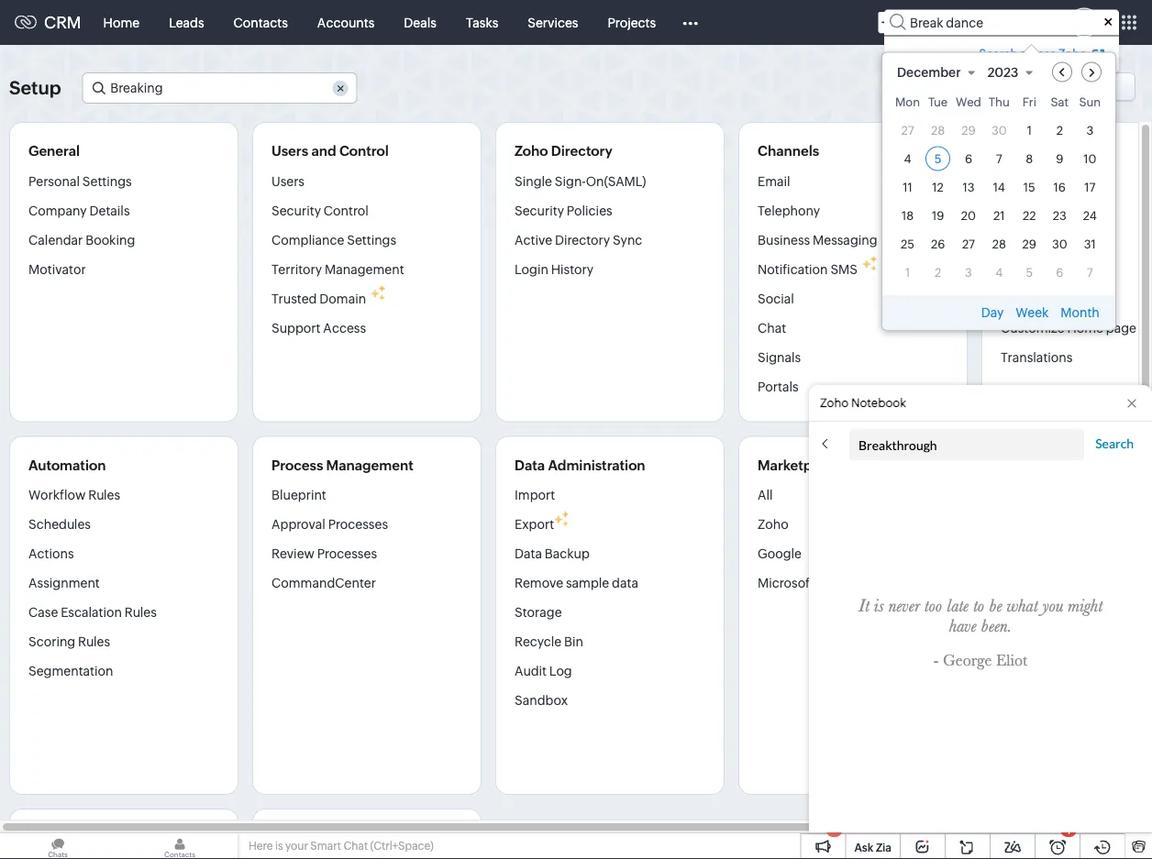 Task type: vqa. For each thing, say whether or not it's contained in the screenshot.


Task type: locate. For each thing, give the bounding box(es) containing it.
recycle bin
[[515, 635, 584, 650]]

1 horizontal spatial 28
[[993, 237, 1006, 251]]

4
[[904, 152, 912, 166], [996, 266, 1003, 279]]

1 vertical spatial 7
[[1087, 266, 1094, 279]]

0 vertical spatial 6
[[965, 152, 973, 166]]

saturday column header
[[1048, 95, 1072, 114]]

28 down tuesday column header
[[931, 123, 945, 137]]

personal
[[28, 174, 80, 189]]

2
[[1057, 123, 1063, 137], [935, 266, 942, 279]]

2 row from the top
[[896, 118, 1103, 143]]

zoho down all "link"
[[758, 518, 789, 532]]

setup up general
[[9, 78, 61, 99]]

schedules
[[28, 518, 91, 532]]

27 down 20 at right top
[[962, 237, 975, 251]]

ask zia
[[855, 842, 892, 854]]

28
[[931, 123, 945, 137], [993, 237, 1006, 251]]

1 vertical spatial 5
[[1026, 266, 1033, 279]]

rules right workflow
[[88, 488, 120, 503]]

control
[[339, 143, 389, 159], [324, 203, 369, 218]]

zoho for zoho notebook
[[820, 396, 849, 410]]

data backup link
[[515, 540, 590, 569]]

and for modules
[[1055, 174, 1078, 189]]

developer
[[1001, 457, 1069, 473]]

20
[[961, 209, 976, 223]]

management up approval processes link
[[326, 457, 414, 473]]

0 horizontal spatial 7
[[996, 152, 1003, 166]]

trusted domain
[[272, 291, 366, 306]]

2 data from the top
[[515, 547, 542, 562]]

home down month link
[[1068, 321, 1104, 335]]

compliance settings link
[[272, 225, 396, 255]]

customization
[[1001, 143, 1096, 159]]

data up import
[[515, 457, 545, 473]]

1 vertical spatial 1
[[906, 266, 910, 279]]

0 horizontal spatial 29
[[962, 123, 976, 137]]

modules and fields link
[[1001, 173, 1115, 196]]

0 horizontal spatial settings
[[82, 174, 132, 189]]

0 vertical spatial 27
[[902, 123, 914, 137]]

users up security control link
[[272, 174, 305, 189]]

1 vertical spatial 29
[[1023, 237, 1037, 251]]

0 horizontal spatial 3
[[965, 266, 972, 279]]

processes down approval processes link
[[317, 547, 377, 562]]

management for process management
[[326, 457, 414, 473]]

customize setup button
[[994, 72, 1136, 102]]

1 vertical spatial 4
[[996, 266, 1003, 279]]

7 down 31
[[1087, 266, 1094, 279]]

actions
[[28, 547, 74, 562]]

widgets
[[1001, 664, 1051, 679]]

1 vertical spatial directory
[[555, 233, 610, 247]]

1 horizontal spatial setup
[[1081, 80, 1117, 95]]

7 row from the top
[[896, 260, 1103, 285]]

zoho left the notebook
[[820, 396, 849, 410]]

rules for scoring rules
[[78, 635, 110, 650]]

1 vertical spatial chat
[[344, 840, 368, 853]]

1 down 25
[[906, 266, 910, 279]]

business messaging link
[[758, 225, 878, 255]]

and down the 9
[[1055, 174, 1078, 189]]

5 row from the top
[[896, 203, 1103, 228]]

approval processes link
[[272, 510, 388, 540]]

3 down 20 at right top
[[965, 266, 972, 279]]

rules down case escalation rules link
[[78, 635, 110, 650]]

0 vertical spatial data
[[515, 457, 545, 473]]

accounts link
[[303, 0, 389, 45]]

2023 field
[[987, 62, 1042, 82]]

directory down policies
[[555, 233, 610, 247]]

29 down wednesday 'column header'
[[962, 123, 976, 137]]

rules
[[88, 488, 120, 503], [125, 606, 157, 620], [78, 635, 110, 650]]

0 horizontal spatial 1
[[906, 266, 910, 279]]

1 security from the left
[[272, 203, 321, 218]]

1 vertical spatial users
[[272, 174, 305, 189]]

modules and fields
[[1001, 174, 1115, 189]]

customize up sat
[[1013, 80, 1078, 95]]

1 vertical spatial settings
[[347, 233, 396, 247]]

automation
[[28, 457, 106, 473]]

0 vertical spatial users
[[272, 143, 308, 159]]

1 horizontal spatial 5
[[1026, 266, 1033, 279]]

control up compliance settings link
[[324, 203, 369, 218]]

control up "security control"
[[339, 143, 389, 159]]

1 horizontal spatial 3
[[1087, 123, 1094, 137]]

sms
[[831, 262, 858, 277]]

6 up month
[[1056, 266, 1064, 279]]

login history
[[515, 262, 594, 277]]

1 down friday column header on the right of page
[[1027, 123, 1032, 137]]

1 vertical spatial 6
[[1056, 266, 1064, 279]]

processes
[[328, 518, 388, 532], [317, 547, 377, 562]]

1 vertical spatial and
[[1055, 174, 1078, 189]]

process management
[[272, 457, 414, 473]]

chat
[[758, 321, 787, 335], [344, 840, 368, 853]]

0 vertical spatial 29
[[962, 123, 976, 137]]

1 horizontal spatial 2
[[1057, 123, 1063, 137]]

0 horizontal spatial 4
[[904, 152, 912, 166]]

2 users from the top
[[272, 174, 305, 189]]

control inside security control link
[[324, 203, 369, 218]]

directory
[[551, 143, 613, 159], [555, 233, 610, 247]]

30 down "23"
[[1052, 237, 1068, 251]]

grid containing mon
[[883, 91, 1116, 296]]

management inside the territory management link
[[325, 262, 404, 277]]

and for users
[[311, 143, 336, 159]]

5 up the '12'
[[935, 152, 942, 166]]

1 vertical spatial 27
[[962, 237, 975, 251]]

0 horizontal spatial and
[[311, 143, 336, 159]]

None field
[[82, 72, 357, 104]]

zia
[[876, 842, 892, 854]]

zoho for zoho link
[[758, 518, 789, 532]]

thu
[[989, 95, 1010, 109]]

scoring rules link
[[28, 628, 110, 657]]

2 security from the left
[[515, 203, 564, 218]]

3 down sunday column header
[[1087, 123, 1094, 137]]

0 vertical spatial 28
[[931, 123, 945, 137]]

import
[[515, 488, 555, 503]]

search across zoho link
[[977, 44, 1108, 63]]

0 vertical spatial settings
[[82, 174, 132, 189]]

chat down social at the top of page
[[758, 321, 787, 335]]

0 vertical spatial directory
[[551, 143, 613, 159]]

0 vertical spatial 5
[[935, 152, 942, 166]]

11
[[903, 180, 913, 194]]

case escalation rules link
[[28, 598, 157, 628]]

home right crm
[[103, 15, 140, 30]]

3 row from the top
[[896, 146, 1103, 171]]

canvas
[[1001, 291, 1045, 306]]

telephony link
[[758, 196, 820, 225]]

0 vertical spatial 3
[[1087, 123, 1094, 137]]

management up domain in the top of the page
[[325, 262, 404, 277]]

0 vertical spatial 7
[[996, 152, 1003, 166]]

0 horizontal spatial 27
[[902, 123, 914, 137]]

trusted
[[272, 291, 317, 306]]

here
[[249, 840, 273, 853]]

December field
[[896, 62, 984, 82]]

sunday column header
[[1078, 95, 1103, 114]]

0 vertical spatial management
[[325, 262, 404, 277]]

0 horizontal spatial 28
[[931, 123, 945, 137]]

on(saml)
[[586, 174, 646, 189]]

1 horizontal spatial 6
[[1056, 266, 1064, 279]]

actions link
[[28, 540, 74, 569]]

home link
[[89, 0, 154, 45]]

directory for active
[[555, 233, 610, 247]]

1 users from the top
[[272, 143, 308, 159]]

0 horizontal spatial security
[[272, 203, 321, 218]]

create menu element
[[867, 0, 912, 45]]

calendar
[[28, 233, 83, 247]]

data administration
[[515, 457, 646, 473]]

2 vertical spatial rules
[[78, 635, 110, 650]]

2 up customization
[[1057, 123, 1063, 137]]

single sign-on(saml)
[[515, 174, 646, 189]]

1 vertical spatial control
[[324, 203, 369, 218]]

zoho up single
[[515, 143, 548, 159]]

0 vertical spatial 4
[[904, 152, 912, 166]]

log
[[549, 664, 572, 679]]

email
[[758, 174, 791, 189]]

6 row from the top
[[896, 232, 1103, 256]]

row containing 11
[[896, 175, 1103, 200]]

1 horizontal spatial settings
[[347, 233, 396, 247]]

directory up the single sign-on(saml) at top
[[551, 143, 613, 159]]

processes up review processes
[[328, 518, 388, 532]]

workflow rules
[[28, 488, 120, 503]]

row
[[896, 95, 1103, 114], [896, 118, 1103, 143], [896, 146, 1103, 171], [896, 175, 1103, 200], [896, 203, 1103, 228], [896, 232, 1103, 256], [896, 260, 1103, 285]]

0 horizontal spatial 5
[[935, 152, 942, 166]]

portals link
[[758, 372, 799, 401]]

1 horizontal spatial security
[[515, 203, 564, 218]]

1 horizontal spatial 7
[[1087, 266, 1094, 279]]

0 vertical spatial and
[[311, 143, 336, 159]]

users for users and control
[[272, 143, 308, 159]]

4 row from the top
[[896, 175, 1103, 200]]

0 vertical spatial processes
[[328, 518, 388, 532]]

chats image
[[0, 834, 116, 860]]

28 down the 21
[[993, 237, 1006, 251]]

motivator link
[[28, 255, 86, 284]]

details
[[89, 203, 130, 218]]

security down the users link
[[272, 203, 321, 218]]

access
[[323, 321, 366, 335]]

Search text field
[[83, 73, 356, 103]]

zoho link
[[758, 510, 789, 540]]

data down export
[[515, 547, 542, 562]]

1 horizontal spatial 30
[[1052, 237, 1068, 251]]

audit log
[[515, 664, 572, 679]]

marketplace element
[[985, 0, 1022, 45]]

data for data administration
[[515, 457, 545, 473]]

0 vertical spatial rules
[[88, 488, 120, 503]]

30 down thursday column header
[[992, 123, 1007, 137]]

0 vertical spatial chat
[[758, 321, 787, 335]]

2 down 26
[[935, 266, 942, 279]]

rules right the escalation
[[125, 606, 157, 620]]

5 up canvas
[[1026, 266, 1033, 279]]

4 up canvas
[[996, 266, 1003, 279]]

1 horizontal spatial 1
[[1027, 123, 1032, 137]]

client
[[1001, 635, 1036, 650]]

4 up 11
[[904, 152, 912, 166]]

accounts
[[317, 15, 375, 30]]

1 horizontal spatial and
[[1055, 174, 1078, 189]]

customize down week "link"
[[1001, 321, 1065, 335]]

case
[[28, 606, 58, 620]]

0 horizontal spatial 30
[[992, 123, 1007, 137]]

1 vertical spatial customize
[[1001, 321, 1065, 335]]

sync
[[613, 233, 643, 247]]

setup up sun
[[1081, 80, 1117, 95]]

13
[[963, 180, 975, 194]]

support
[[272, 321, 321, 335]]

1 horizontal spatial 29
[[1023, 237, 1037, 251]]

0 vertical spatial customize
[[1013, 80, 1078, 95]]

and up "security control"
[[311, 143, 336, 159]]

security for security policies
[[515, 203, 564, 218]]

1
[[1027, 123, 1032, 137], [906, 266, 910, 279]]

trusted domain link
[[272, 284, 366, 313]]

chat right smart
[[344, 840, 368, 853]]

1 horizontal spatial chat
[[758, 321, 787, 335]]

client script link
[[1001, 628, 1075, 657]]

telephony
[[758, 203, 820, 218]]

7 up 14
[[996, 152, 1003, 166]]

security policies
[[515, 203, 613, 218]]

23
[[1053, 209, 1067, 223]]

customize inside button
[[1013, 80, 1078, 95]]

escalation
[[61, 606, 122, 620]]

1 vertical spatial management
[[326, 457, 414, 473]]

5
[[935, 152, 942, 166], [1026, 266, 1033, 279]]

0 horizontal spatial 2
[[935, 266, 942, 279]]

24
[[1083, 209, 1097, 223]]

settings up details
[[82, 174, 132, 189]]

profile image
[[1070, 8, 1099, 37]]

1 data from the top
[[515, 457, 545, 473]]

29 up templates
[[1023, 237, 1037, 251]]

16
[[1054, 180, 1066, 194]]

customize setup
[[1013, 80, 1117, 95]]

sign-
[[555, 174, 586, 189]]

security up active
[[515, 203, 564, 218]]

customize
[[1013, 80, 1078, 95], [1001, 321, 1065, 335]]

general
[[28, 143, 80, 159]]

calendar booking
[[28, 233, 135, 247]]

circuits
[[1001, 606, 1047, 620]]

6 up 13
[[965, 152, 973, 166]]

1 row from the top
[[896, 95, 1103, 114]]

0 vertical spatial home
[[103, 15, 140, 30]]

1 vertical spatial home
[[1068, 321, 1104, 335]]

1 vertical spatial data
[[515, 547, 542, 562]]

1 vertical spatial processes
[[317, 547, 377, 562]]

27 down "monday" 'column header'
[[902, 123, 914, 137]]

settings up territory management
[[347, 233, 396, 247]]

users up the users link
[[272, 143, 308, 159]]

commandcenter
[[272, 576, 376, 591]]

grid
[[883, 91, 1116, 296]]

schedules link
[[28, 510, 91, 540]]



Task type: describe. For each thing, give the bounding box(es) containing it.
assignment
[[28, 576, 100, 591]]

mon tue wed thu
[[896, 95, 1010, 109]]

19
[[932, 209, 944, 223]]

monday column header
[[896, 95, 920, 114]]

row containing 1
[[896, 260, 1103, 285]]

compliance
[[272, 233, 344, 247]]

security for security control
[[272, 203, 321, 218]]

security control link
[[272, 196, 369, 225]]

portals
[[758, 379, 799, 394]]

across
[[1020, 46, 1056, 60]]

support access
[[272, 321, 366, 335]]

profile element
[[1059, 0, 1110, 45]]

templates link
[[1001, 255, 1063, 284]]

notebook
[[851, 396, 907, 410]]

0 vertical spatial control
[[339, 143, 389, 159]]

zoho down profile image
[[1059, 46, 1087, 60]]

fields
[[1080, 174, 1115, 189]]

translations
[[1001, 350, 1073, 365]]

17
[[1085, 180, 1096, 194]]

1 vertical spatial rules
[[125, 606, 157, 620]]

row containing mon
[[896, 95, 1103, 114]]

signals link
[[758, 343, 801, 372]]

month link
[[1059, 305, 1102, 320]]

company
[[28, 203, 87, 218]]

create menu image
[[878, 11, 901, 33]]

users link
[[272, 173, 305, 196]]

1 horizontal spatial home
[[1068, 321, 1104, 335]]

1 horizontal spatial 27
[[962, 237, 975, 251]]

leads
[[169, 15, 204, 30]]

Search field
[[885, 10, 1119, 35]]

is
[[275, 840, 283, 853]]

remove sample data
[[515, 576, 639, 591]]

notification sms
[[758, 262, 858, 277]]

customize setup link
[[994, 72, 1143, 102]]

users for users
[[272, 174, 305, 189]]

rules for workflow rules
[[88, 488, 120, 503]]

scoring rules
[[28, 635, 110, 650]]

deals
[[404, 15, 437, 30]]

process
[[272, 457, 323, 473]]

18
[[902, 209, 914, 223]]

social link
[[758, 284, 794, 313]]

business
[[758, 233, 810, 247]]

row containing 18
[[896, 203, 1103, 228]]

search
[[979, 46, 1018, 60]]

1 vertical spatial 2
[[935, 266, 942, 279]]

1 horizontal spatial 4
[[996, 266, 1003, 279]]

translations link
[[1001, 343, 1073, 372]]

thursday column header
[[987, 95, 1012, 114]]

assignment link
[[28, 569, 100, 598]]

security control
[[272, 203, 369, 218]]

0 horizontal spatial 6
[[965, 152, 973, 166]]

all link
[[758, 487, 773, 510]]

1 vertical spatial 28
[[993, 237, 1006, 251]]

customize for customize home page
[[1001, 321, 1065, 335]]

0 vertical spatial 30
[[992, 123, 1007, 137]]

wed
[[956, 95, 982, 109]]

history
[[551, 262, 594, 277]]

templates
[[1001, 262, 1063, 277]]

management for territory management
[[325, 262, 404, 277]]

1 vertical spatial 3
[[965, 266, 972, 279]]

circuits link
[[1001, 598, 1047, 628]]

row containing 25
[[896, 232, 1103, 256]]

1 vertical spatial 30
[[1052, 237, 1068, 251]]

crm link
[[15, 13, 81, 32]]

compliance settings
[[272, 233, 396, 247]]

customize for customize setup
[[1013, 80, 1078, 95]]

crm
[[44, 13, 81, 32]]

approval
[[272, 518, 326, 532]]

commandcenter link
[[272, 569, 376, 598]]

projects link
[[593, 0, 671, 45]]

setup element
[[1022, 0, 1059, 45]]

sample
[[566, 576, 609, 591]]

0 horizontal spatial setup
[[9, 78, 61, 99]]

widgets link
[[1001, 657, 1051, 686]]

signals image
[[912, 0, 947, 45]]

chat link
[[758, 313, 787, 343]]

settings for compliance settings
[[347, 233, 396, 247]]

wizards link
[[1001, 196, 1048, 225]]

zoho notebook
[[820, 396, 907, 410]]

storage
[[515, 606, 562, 620]]

zoho for zoho directory
[[515, 143, 548, 159]]

workflow rules link
[[28, 487, 120, 510]]

tasks
[[466, 15, 498, 30]]

friday column header
[[1017, 95, 1042, 114]]

customize home page link
[[1001, 313, 1137, 343]]

google link
[[758, 540, 802, 569]]

marketplace
[[758, 457, 840, 473]]

single
[[515, 174, 552, 189]]

customize home page
[[1001, 321, 1137, 335]]

0 vertical spatial 1
[[1027, 123, 1032, 137]]

mon
[[896, 95, 920, 109]]

pipelines
[[1001, 233, 1055, 247]]

day link
[[980, 305, 1006, 320]]

directory for zoho
[[551, 143, 613, 159]]

contacts image
[[122, 834, 238, 860]]

0 vertical spatial 2
[[1057, 123, 1063, 137]]

domain
[[320, 291, 366, 306]]

processes for approval processes
[[328, 518, 388, 532]]

0 horizontal spatial home
[[103, 15, 140, 30]]

messaging
[[813, 233, 878, 247]]

client script
[[1001, 635, 1075, 650]]

row containing 27
[[896, 118, 1103, 143]]

all
[[758, 488, 773, 503]]

segmentation link
[[28, 657, 113, 686]]

processes for review processes
[[317, 547, 377, 562]]

email link
[[758, 173, 791, 196]]

personal settings link
[[28, 173, 132, 196]]

pipelines link
[[1001, 225, 1055, 255]]

sandbox
[[515, 694, 568, 708]]

page
[[1106, 321, 1137, 335]]

9
[[1056, 152, 1064, 166]]

settings for personal settings
[[82, 174, 132, 189]]

row containing 4
[[896, 146, 1103, 171]]

setup inside button
[[1081, 80, 1117, 95]]

active directory sync
[[515, 233, 643, 247]]

signals
[[758, 350, 801, 365]]

wednesday column header
[[956, 95, 982, 114]]

tuesday column header
[[926, 95, 951, 114]]

recycle
[[515, 635, 562, 650]]

scoring
[[28, 635, 75, 650]]

your
[[285, 840, 308, 853]]

territory management
[[272, 262, 404, 277]]

fri
[[1023, 95, 1037, 109]]

month
[[1061, 305, 1100, 320]]

tue
[[929, 95, 948, 109]]

0 horizontal spatial chat
[[344, 840, 368, 853]]

notification sms link
[[758, 255, 858, 284]]

data for data backup
[[515, 547, 542, 562]]

Other Modules field
[[671, 8, 710, 37]]

search across zoho
[[979, 46, 1087, 60]]

2023
[[988, 65, 1019, 79]]



